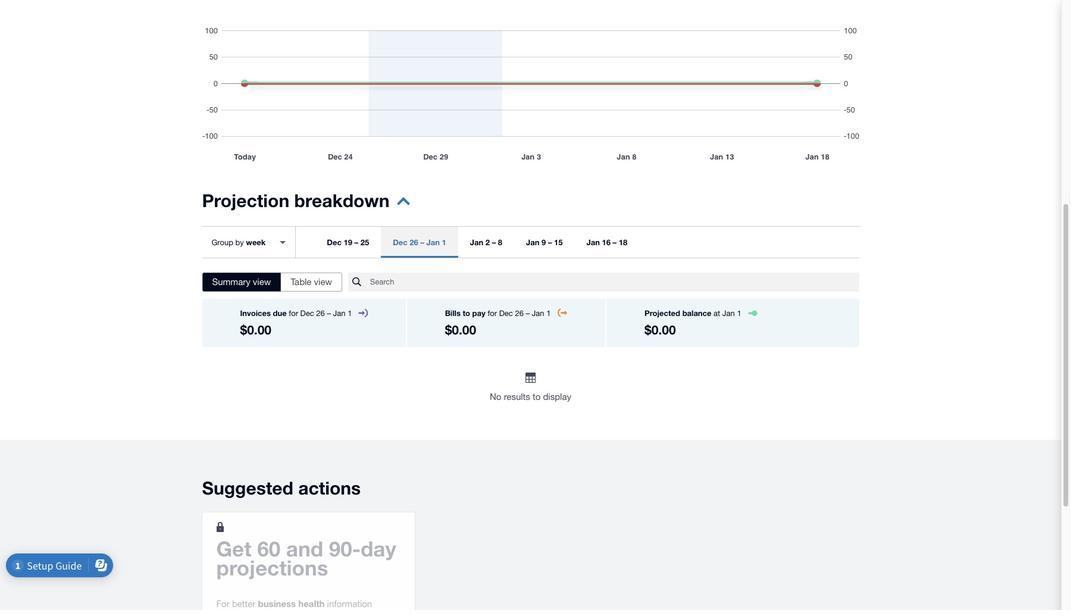 Task type: locate. For each thing, give the bounding box(es) containing it.
– right pay
[[526, 309, 530, 318]]

–
[[355, 238, 359, 247], [421, 238, 425, 247], [492, 238, 496, 247], [548, 238, 552, 247], [613, 238, 617, 247], [327, 309, 331, 318], [526, 309, 530, 318]]

to right results
[[533, 392, 541, 402]]

for better business health information
[[216, 598, 372, 609]]

1 horizontal spatial $0.00
[[445, 323, 477, 338]]

2 horizontal spatial $0.00
[[645, 323, 676, 338]]

no
[[490, 392, 502, 402]]

– right 9
[[548, 238, 552, 247]]

0 horizontal spatial view
[[253, 277, 271, 287]]

2 for from the left
[[488, 309, 497, 318]]

display
[[543, 392, 572, 402]]

dec right due at the left of the page
[[301, 309, 314, 318]]

19
[[344, 238, 353, 247]]

get
[[216, 536, 252, 561]]

26 inside the bills to pay for dec 26 – jan 1 $0.00
[[515, 309, 524, 318]]

60
[[257, 536, 281, 561]]

dec
[[327, 238, 342, 247], [393, 238, 408, 247], [301, 309, 314, 318], [499, 309, 513, 318]]

jan
[[427, 238, 440, 247], [470, 238, 484, 247], [526, 238, 540, 247], [587, 238, 600, 247], [333, 309, 346, 318], [532, 309, 545, 318], [723, 309, 735, 318]]

1 horizontal spatial 26
[[410, 238, 419, 247]]

for
[[289, 309, 298, 318], [488, 309, 497, 318]]

– right 2
[[492, 238, 496, 247]]

2 horizontal spatial 26
[[515, 309, 524, 318]]

9
[[542, 238, 546, 247]]

for inside the bills to pay for dec 26 – jan 1 $0.00
[[488, 309, 497, 318]]

dec 26 – jan 1
[[393, 238, 447, 247]]

– right 25
[[421, 238, 425, 247]]

dec right 25
[[393, 238, 408, 247]]

view
[[253, 277, 271, 287], [314, 277, 332, 287]]

view right summary at the left top of the page
[[253, 277, 271, 287]]

jan right at
[[723, 309, 735, 318]]

$0.00 down invoices in the left bottom of the page
[[240, 323, 272, 338]]

and
[[286, 536, 323, 561]]

projection
[[202, 190, 290, 211]]

1 vertical spatial to
[[533, 392, 541, 402]]

$0.00 down projected
[[645, 323, 676, 338]]

jan 9 – 15
[[526, 238, 563, 247]]

suggested
[[202, 478, 294, 499]]

15
[[554, 238, 563, 247]]

– inside the bills to pay for dec 26 – jan 1 $0.00
[[526, 309, 530, 318]]

for right due at the left of the page
[[289, 309, 298, 318]]

2 view from the left
[[314, 277, 332, 287]]

1 $0.00 from the left
[[240, 323, 272, 338]]

3 $0.00 from the left
[[645, 323, 676, 338]]

business
[[258, 598, 296, 609]]

26 right 25
[[410, 238, 419, 247]]

1 horizontal spatial to
[[533, 392, 541, 402]]

1 inside 'invoices due for dec 26 – jan 1 $0.00'
[[348, 309, 352, 318]]

by
[[236, 238, 244, 247]]

table view
[[291, 277, 332, 287]]

to
[[463, 308, 470, 318], [533, 392, 541, 402]]

26 right pay
[[515, 309, 524, 318]]

0 horizontal spatial 26
[[316, 309, 325, 318]]

breakdown
[[294, 190, 390, 211]]

dec left 19
[[327, 238, 342, 247]]

actions
[[298, 478, 361, 499]]

get 60 and 90-day projections
[[216, 536, 396, 581]]

view for table view
[[314, 277, 332, 287]]

0 horizontal spatial $0.00
[[240, 323, 272, 338]]

balance
[[683, 308, 712, 318]]

– for 8
[[492, 238, 496, 247]]

1 horizontal spatial for
[[488, 309, 497, 318]]

– for 25
[[355, 238, 359, 247]]

0 vertical spatial to
[[463, 308, 470, 318]]

2 $0.00 from the left
[[445, 323, 477, 338]]

26 inside 'invoices due for dec 26 – jan 1 $0.00'
[[316, 309, 325, 318]]

invoices
[[240, 308, 271, 318]]

group by week
[[212, 237, 266, 247]]

projection breakdown button
[[202, 190, 410, 219]]

– left 18
[[613, 238, 617, 247]]

projected balance at jan 1
[[645, 308, 742, 318]]

– right 19
[[355, 238, 359, 247]]

1 for from the left
[[289, 309, 298, 318]]

$0.00 down the bills
[[445, 323, 477, 338]]

– down table view
[[327, 309, 331, 318]]

– for 18
[[613, 238, 617, 247]]

1 horizontal spatial view
[[314, 277, 332, 287]]

information
[[327, 599, 372, 609]]

1 view from the left
[[253, 277, 271, 287]]

view right the table
[[314, 277, 332, 287]]

dec right pay
[[499, 309, 513, 318]]

to left pay
[[463, 308, 470, 318]]

to inside the bills to pay for dec 26 – jan 1 $0.00
[[463, 308, 470, 318]]

summary view
[[212, 277, 271, 287]]

1
[[442, 238, 447, 247], [348, 309, 352, 318], [547, 309, 551, 318], [738, 309, 742, 318]]

16
[[602, 238, 611, 247]]

for right pay
[[488, 309, 497, 318]]

jan right pay
[[532, 309, 545, 318]]

jan inside the bills to pay for dec 26 – jan 1 $0.00
[[532, 309, 545, 318]]

for
[[216, 599, 230, 609]]

0 horizontal spatial for
[[289, 309, 298, 318]]

$0.00
[[240, 323, 272, 338], [445, 323, 477, 338], [645, 323, 676, 338]]

1 inside the bills to pay for dec 26 – jan 1 $0.00
[[547, 309, 551, 318]]

no results to display
[[490, 392, 572, 402]]

0 horizontal spatial to
[[463, 308, 470, 318]]

jan right due at the left of the page
[[333, 309, 346, 318]]

26
[[410, 238, 419, 247], [316, 309, 325, 318], [515, 309, 524, 318]]

26 down table view
[[316, 309, 325, 318]]



Task type: describe. For each thing, give the bounding box(es) containing it.
– for jan
[[421, 238, 425, 247]]

$0.00 inside the bills to pay for dec 26 – jan 1 $0.00
[[445, 323, 477, 338]]

– inside 'invoices due for dec 26 – jan 1 $0.00'
[[327, 309, 331, 318]]

jan left 2
[[470, 238, 484, 247]]

bills
[[445, 308, 461, 318]]

$0.00 inside 'invoices due for dec 26 – jan 1 $0.00'
[[240, 323, 272, 338]]

pay
[[473, 308, 486, 318]]

day
[[361, 536, 396, 561]]

jan 2 – 8
[[470, 238, 503, 247]]

2
[[486, 238, 490, 247]]

dec 19 – 25
[[327, 238, 369, 247]]

week
[[246, 237, 266, 247]]

health
[[299, 598, 325, 609]]

jan left 9
[[526, 238, 540, 247]]

results
[[504, 392, 531, 402]]

at
[[714, 309, 721, 318]]

summary
[[212, 277, 251, 287]]

projection breakdown view option group
[[202, 273, 342, 292]]

jan left 16
[[587, 238, 600, 247]]

bills to pay for dec 26 – jan 1 $0.00
[[445, 308, 551, 338]]

projected
[[645, 308, 681, 318]]

1 inside projected balance at jan 1
[[738, 309, 742, 318]]

8
[[498, 238, 503, 247]]

Search for a document search field
[[370, 272, 860, 292]]

suggested actions
[[202, 478, 361, 499]]

invoices due for dec 26 – jan 1 $0.00
[[240, 308, 352, 338]]

better
[[232, 599, 256, 609]]

table
[[291, 277, 312, 287]]

jan left jan 2 – 8
[[427, 238, 440, 247]]

– for 15
[[548, 238, 552, 247]]

18
[[619, 238, 628, 247]]

90-
[[329, 536, 361, 561]]

dec inside the bills to pay for dec 26 – jan 1 $0.00
[[499, 309, 513, 318]]

group
[[212, 238, 233, 247]]

projection breakdown
[[202, 190, 390, 211]]

dec inside 'invoices due for dec 26 – jan 1 $0.00'
[[301, 309, 314, 318]]

jan 16 – 18
[[587, 238, 628, 247]]

projections
[[216, 556, 328, 581]]

due
[[273, 308, 287, 318]]

view for summary view
[[253, 277, 271, 287]]

for inside 'invoices due for dec 26 – jan 1 $0.00'
[[289, 309, 298, 318]]

jan inside projected balance at jan 1
[[723, 309, 735, 318]]

25
[[361, 238, 369, 247]]

jan inside 'invoices due for dec 26 – jan 1 $0.00'
[[333, 309, 346, 318]]



Task type: vqa. For each thing, say whether or not it's contained in the screenshot.


